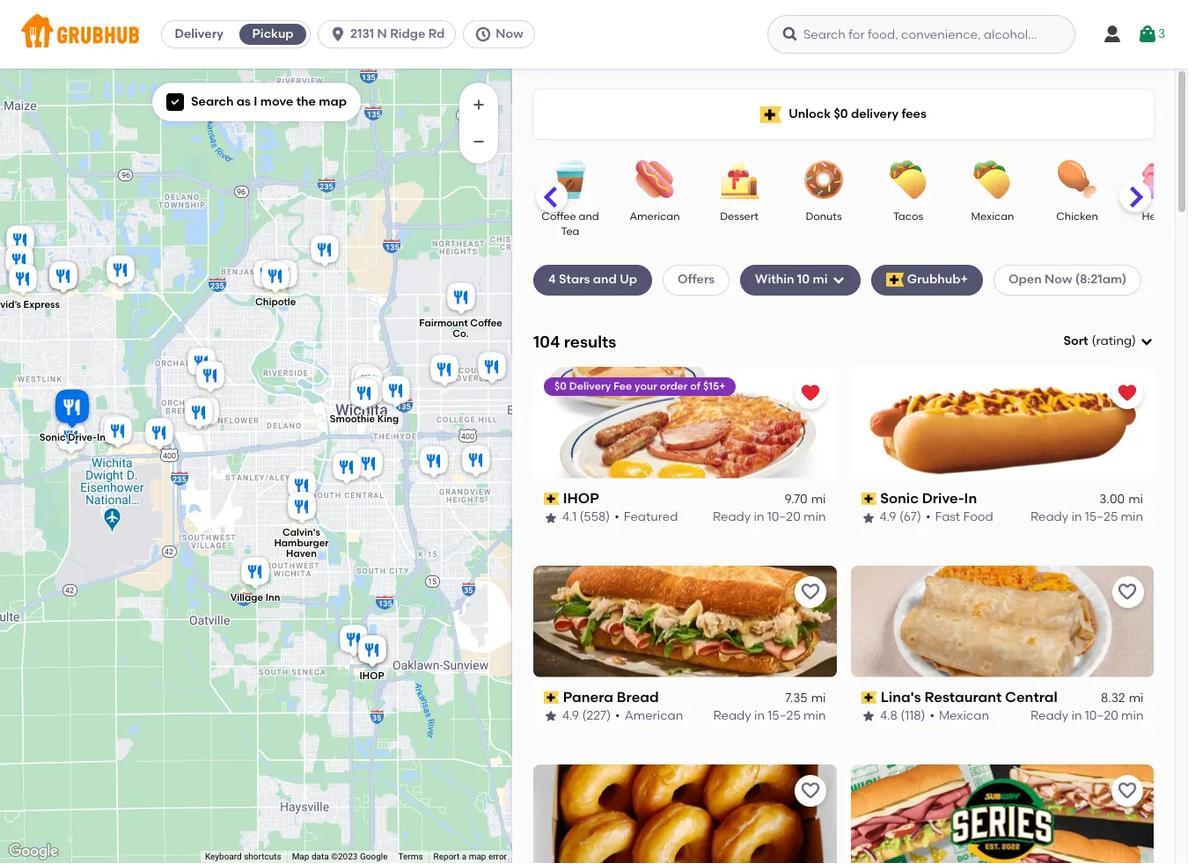 Task type: describe. For each thing, give the bounding box(es) containing it.
coffee inside fairmount coffee co.
[[470, 317, 503, 329]]

0 vertical spatial mexican
[[972, 210, 1015, 223]]

healthy image
[[1131, 160, 1189, 199]]

4 stars and up
[[549, 272, 638, 287]]

svg image for 2131 n ridge rd
[[329, 26, 347, 43]]

and inside coffee and tea
[[579, 210, 599, 223]]

now inside button
[[496, 26, 524, 41]]

sesame mediterranean kitchen image
[[3, 222, 38, 261]]

el viejito mexican restaurant image
[[336, 622, 372, 661]]

up
[[620, 272, 638, 287]]

• for panera bread
[[616, 709, 620, 724]]

mi for bread
[[811, 691, 826, 706]]

calvin's hamburger haven
[[274, 527, 329, 559]]

• for ihop
[[615, 510, 620, 525]]

ready in 10–20 min for lina's restaurant central
[[1031, 709, 1144, 724]]

delivery inside button
[[175, 26, 223, 41]]

hurts donut co image
[[103, 252, 138, 291]]

error
[[489, 852, 507, 862]]

unlock $0 delivery fees
[[789, 106, 927, 121]]

0 vertical spatial american
[[630, 210, 680, 223]]

svg image left 'search'
[[170, 97, 180, 108]]

panera bread image
[[427, 352, 462, 390]]

subscription pass image
[[862, 692, 877, 704]]

cracker barrel image
[[97, 412, 132, 450]]

min for lina's restaurant central
[[1121, 709, 1144, 724]]

1 horizontal spatial in
[[965, 490, 977, 507]]

tacos image
[[878, 160, 939, 199]]

king
[[378, 414, 399, 425]]

within 10 mi
[[756, 272, 828, 287]]

0 horizontal spatial map
[[319, 94, 347, 109]]

)
[[1132, 334, 1137, 349]]

4.8 (118)
[[880, 709, 925, 724]]

n
[[377, 26, 387, 41]]

star icon image for sonic drive-in
[[862, 511, 876, 525]]

smoothie king image
[[347, 376, 382, 414]]

sort
[[1064, 334, 1089, 349]]

popeyes image
[[184, 345, 219, 383]]

4.8
[[880, 709, 898, 724]]

mi for restaurant
[[1129, 691, 1144, 706]]

mexican image
[[962, 160, 1024, 199]]

tacos y gorditas torres image
[[351, 446, 387, 485]]

104 results
[[534, 332, 617, 352]]

7.35 mi
[[785, 691, 826, 706]]

stars
[[559, 272, 590, 287]]

featured
[[624, 510, 678, 525]]

keyboard shortcuts
[[205, 852, 281, 862]]

1 saved restaurant button from the left
[[795, 378, 826, 409]]

map data ©2023 google
[[292, 852, 388, 862]]

calvin's
[[283, 527, 320, 538]]

hamburger
[[274, 537, 329, 549]]

$15+
[[703, 380, 726, 392]]

sonic drive-in logo image
[[851, 367, 1154, 479]]

panera bread
[[563, 689, 659, 706]]

tea
[[561, 226, 580, 238]]

1 horizontal spatial sonic
[[881, 490, 919, 507]]

grubhub+
[[908, 272, 968, 287]]

8.32
[[1101, 691, 1125, 706]]

mi right 9.70
[[811, 492, 826, 507]]

donuts
[[806, 210, 842, 223]]

now button
[[463, 20, 542, 48]]

delivery
[[851, 106, 899, 121]]

1 horizontal spatial delivery
[[569, 380, 611, 392]]

search as i move the map
[[191, 94, 347, 109]]

as
[[237, 94, 251, 109]]

donuts image
[[793, 160, 855, 199]]

the
[[296, 94, 316, 109]]

shortcuts
[[244, 852, 281, 862]]

terms
[[398, 852, 423, 862]]

7.35
[[785, 691, 808, 706]]

1 vertical spatial mexican
[[939, 709, 989, 724]]

subscription pass image for panera bread
[[544, 692, 560, 704]]

star icon image for lina's restaurant central
[[862, 710, 876, 724]]

saved restaurant image for 1st saved restaurant button from right
[[1117, 383, 1138, 404]]

star icon image for ihop
[[544, 511, 558, 525]]

subway® 10907-0 logo image
[[851, 765, 1154, 864]]

grubhub plus flag logo image for grubhub+
[[886, 273, 904, 287]]

save this restaurant button for panera bread logo
[[795, 576, 826, 608]]

coffee and tea
[[542, 210, 599, 238]]

in for sonic drive-in
[[1072, 510, 1083, 525]]

terms link
[[398, 852, 423, 862]]

pickup
[[252, 26, 294, 41]]

ready for lina's restaurant central
[[1031, 709, 1069, 724]]

0 horizontal spatial $0
[[555, 380, 567, 392]]

keyboard
[[205, 852, 242, 862]]

$0 delivery fee your order of $15+
[[555, 380, 726, 392]]

egg cetera image
[[351, 364, 387, 403]]

bread
[[617, 689, 659, 706]]

Search for food, convenience, alcohol... search field
[[768, 15, 1076, 54]]

• mexican
[[930, 709, 989, 724]]

2 saved restaurant button from the left
[[1112, 378, 1144, 409]]

1 horizontal spatial ihop
[[563, 490, 599, 507]]

coffee and tea image
[[540, 160, 601, 199]]

(8:21am)
[[1076, 272, 1127, 287]]

open now (8:21am)
[[1009, 272, 1127, 287]]

a
[[462, 852, 467, 862]]

2131 n ridge rd button
[[318, 20, 463, 48]]

tacos
[[894, 210, 924, 223]]

main navigation navigation
[[0, 0, 1189, 69]]

ihop logo image
[[534, 367, 837, 479]]

104
[[534, 332, 560, 352]]

ready in 10–20 min for ihop
[[713, 510, 826, 525]]

10–20 for lina's restaurant central
[[1085, 709, 1118, 724]]

subway® 10907-0 image
[[250, 257, 285, 295]]

in for ihop
[[754, 510, 765, 525]]

4.9 for sonic drive-in
[[880, 510, 897, 525]]

subscription pass image for ihop
[[544, 493, 560, 505]]

min for panera bread
[[804, 709, 826, 724]]

1 vertical spatial american
[[625, 709, 683, 724]]

1 horizontal spatial drive-
[[923, 490, 965, 507]]

of
[[691, 380, 701, 392]]

save this restaurant button for lina's restaurant central logo at the right of the page
[[1112, 576, 1144, 608]]

chipotle image
[[258, 258, 293, 297]]

2131
[[351, 26, 374, 41]]

restaurant
[[925, 689, 1002, 706]]

(227)
[[582, 709, 611, 724]]

lina's restaurant central
[[881, 689, 1058, 706]]

plus icon image
[[470, 96, 488, 114]]

(118)
[[900, 709, 925, 724]]

the easy egg breakfast & lunch image
[[142, 415, 177, 454]]

chicken image
[[1047, 160, 1109, 199]]

i
[[254, 94, 257, 109]]

• for lina's restaurant central
[[930, 709, 935, 724]]

1 horizontal spatial $0
[[834, 106, 848, 121]]

minus icon image
[[470, 133, 488, 151]]

• featured
[[615, 510, 678, 525]]

smoothie
[[330, 414, 375, 425]]

saved restaurant image for 2nd saved restaurant button from the right
[[800, 383, 821, 404]]

golden corral image
[[100, 413, 136, 452]]

report a map error link
[[434, 852, 507, 862]]

order
[[660, 380, 688, 392]]

chicken
[[1057, 210, 1099, 223]]

data
[[312, 852, 329, 862]]

save this restaurant image for the hurts donut co logo
[[800, 781, 821, 802]]

fast
[[936, 510, 961, 525]]

inn
[[266, 592, 280, 603]]

ready for panera bread
[[714, 709, 752, 724]]



Task type: locate. For each thing, give the bounding box(es) containing it.
1 vertical spatial and
[[593, 272, 617, 287]]

mi for drive-
[[1129, 492, 1144, 507]]

ihop image
[[355, 633, 390, 671], [355, 633, 390, 671]]

svg image inside '3' button
[[1138, 24, 1159, 45]]

offers
[[678, 272, 715, 287]]

save this restaurant button for the hurts donut co logo
[[795, 775, 826, 807]]

in inside smoothie king sonic drive-in
[[97, 432, 106, 443]]

(
[[1092, 334, 1097, 349]]

results
[[564, 332, 617, 352]]

min down "3.00 mi"
[[1121, 510, 1144, 525]]

0 horizontal spatial ihop
[[360, 671, 384, 682]]

9.70
[[785, 492, 808, 507]]

delivery up 'search'
[[175, 26, 223, 41]]

1 vertical spatial ihop
[[360, 671, 384, 682]]

1 vertical spatial now
[[1045, 272, 1073, 287]]

ready in 15–25 min for sonic drive-in
[[1031, 510, 1144, 525]]

svg image inside now button
[[475, 26, 492, 43]]

0 horizontal spatial drive-
[[68, 432, 97, 443]]

1 horizontal spatial ready in 10–20 min
[[1031, 709, 1144, 724]]

0 vertical spatial 15–25
[[1085, 510, 1118, 525]]

coffee up tea
[[542, 210, 576, 223]]

el fogon image
[[307, 232, 343, 271]]

0 vertical spatial ready in 10–20 min
[[713, 510, 826, 525]]

1 vertical spatial 4.9
[[563, 709, 579, 724]]

star icon image left 4.9 (227)
[[544, 710, 558, 724]]

10–20 for ihop
[[768, 510, 801, 525]]

svg image for now
[[475, 26, 492, 43]]

coffee
[[542, 210, 576, 223], [470, 317, 503, 329]]

0 vertical spatial ready in 15–25 min
[[1031, 510, 1144, 525]]

sonic drive-in
[[881, 490, 977, 507]]

ready in 15–25 min for panera bread
[[714, 709, 826, 724]]

drive- left cracker barrel image on the left of the page
[[68, 432, 97, 443]]

0 vertical spatial grubhub plus flag logo image
[[761, 106, 782, 123]]

star icon image left 4.9 (67)
[[862, 511, 876, 525]]

david's express image
[[5, 261, 41, 300]]

svg image inside 2131 n ridge rd button
[[329, 26, 347, 43]]

0 horizontal spatial saved restaurant image
[[800, 383, 821, 404]]

goodcents image
[[54, 420, 89, 458]]

• for sonic drive-in
[[926, 510, 931, 525]]

min for ihop
[[804, 510, 826, 525]]

sonic left cracker barrel image on the left of the page
[[39, 432, 66, 443]]

spear's restaurant & pie shop image
[[181, 395, 217, 434]]

ready
[[713, 510, 751, 525], [1031, 510, 1069, 525], [714, 709, 752, 724], [1031, 709, 1069, 724]]

rd
[[428, 26, 445, 41]]

fairmount coffee co. image
[[444, 280, 479, 318]]

wasabi hinkaku image
[[352, 373, 387, 412]]

ihop down el viejito mexican restaurant image
[[360, 671, 384, 682]]

3.00 mi
[[1100, 492, 1144, 507]]

rating
[[1097, 334, 1132, 349]]

0 vertical spatial in
[[97, 432, 106, 443]]

4.9 left (227)
[[563, 709, 579, 724]]

• right '(118)'
[[930, 709, 935, 724]]

min for sonic drive-in
[[1121, 510, 1144, 525]]

8.32 mi
[[1101, 691, 1144, 706]]

$0
[[834, 106, 848, 121], [555, 380, 567, 392]]

0 horizontal spatial now
[[496, 26, 524, 41]]

4.9 (67)
[[880, 510, 922, 525]]

grubhub plus flag logo image left grubhub+
[[886, 273, 904, 287]]

and left the up
[[593, 272, 617, 287]]

1 vertical spatial delivery
[[569, 380, 611, 392]]

9.70 mi
[[785, 492, 826, 507]]

svg image up unlock
[[782, 26, 799, 43]]

now
[[496, 26, 524, 41], [1045, 272, 1073, 287]]

smoothie king sonic drive-in
[[39, 414, 399, 443]]

0 horizontal spatial sonic
[[39, 432, 66, 443]]

1 vertical spatial grubhub plus flag logo image
[[886, 273, 904, 287]]

grubhub plus flag logo image left unlock
[[761, 106, 782, 123]]

4.9 (227)
[[563, 709, 611, 724]]

your
[[635, 380, 658, 392]]

mi right 10
[[813, 272, 828, 287]]

sonic drive-in image
[[51, 386, 93, 433]]

4.9 for panera bread
[[563, 709, 579, 724]]

mexican down mexican image
[[972, 210, 1015, 223]]

1 horizontal spatial 4.9
[[880, 510, 897, 525]]

save this restaurant image for panera bread logo
[[800, 582, 821, 603]]

in up the food
[[965, 490, 977, 507]]

3.00
[[1100, 492, 1125, 507]]

4
[[549, 272, 556, 287]]

fairmount
[[419, 317, 468, 329]]

0 horizontal spatial grubhub plus flag logo image
[[761, 106, 782, 123]]

ready for ihop
[[713, 510, 751, 525]]

1 horizontal spatial 15–25
[[1085, 510, 1118, 525]]

ihop up 4.1 (558)
[[563, 490, 599, 507]]

move
[[260, 94, 293, 109]]

1 vertical spatial ready in 10–20 min
[[1031, 709, 1144, 724]]

delivery left fee
[[569, 380, 611, 392]]

ready down central
[[1031, 709, 1069, 724]]

0 vertical spatial now
[[496, 26, 524, 41]]

0 vertical spatial ihop
[[563, 490, 599, 507]]

mi
[[813, 272, 828, 287], [811, 492, 826, 507], [1129, 492, 1144, 507], [811, 691, 826, 706], [1129, 691, 1144, 706]]

15–25 down 7.35
[[768, 709, 801, 724]]

map region
[[0, 0, 677, 864]]

svg image
[[1102, 24, 1123, 45], [782, 26, 799, 43], [170, 97, 180, 108], [1140, 335, 1154, 349]]

0 horizontal spatial delivery
[[175, 26, 223, 41]]

1 vertical spatial coffee
[[470, 317, 503, 329]]

fees
[[902, 106, 927, 121]]

1 horizontal spatial now
[[1045, 272, 1073, 287]]

0 horizontal spatial 15–25
[[768, 709, 801, 724]]

0 vertical spatial drive-
[[68, 432, 97, 443]]

star icon image down subscription pass image
[[862, 710, 876, 724]]

pickup button
[[236, 20, 310, 48]]

panera
[[563, 689, 614, 706]]

dessert image
[[709, 160, 770, 199]]

star icon image for panera bread
[[544, 710, 558, 724]]

village
[[230, 592, 263, 603]]

co.
[[453, 328, 469, 339]]

0 horizontal spatial in
[[97, 432, 106, 443]]

0 vertical spatial map
[[319, 94, 347, 109]]

ready right the food
[[1031, 510, 1069, 525]]

0 horizontal spatial ready in 10–20 min
[[713, 510, 826, 525]]

mi right 7.35
[[811, 691, 826, 706]]

0 vertical spatial delivery
[[175, 26, 223, 41]]

grubhub plus flag logo image
[[761, 106, 782, 123], [886, 273, 904, 287]]

google image
[[4, 841, 63, 864]]

0 horizontal spatial 10–20
[[768, 510, 801, 525]]

1 vertical spatial in
[[965, 490, 977, 507]]

svg image
[[1138, 24, 1159, 45], [329, 26, 347, 43], [475, 26, 492, 43], [832, 273, 846, 287]]

0 horizontal spatial saved restaurant button
[[795, 378, 826, 409]]

in for lina's restaurant central
[[1072, 709, 1082, 724]]

(558)
[[580, 510, 610, 525]]

save this restaurant image for the 'subway® 10907-0 logo'
[[1117, 781, 1138, 802]]

search
[[191, 94, 234, 109]]

1 vertical spatial sonic
[[881, 490, 919, 507]]

15–25 for sonic drive-in
[[1085, 510, 1118, 525]]

min down 7.35 mi
[[804, 709, 826, 724]]

0 vertical spatial and
[[579, 210, 599, 223]]

old chicago pizza + taproom image
[[348, 361, 383, 400]]

oasis lounge image
[[188, 394, 223, 433]]

american
[[630, 210, 680, 223], [625, 709, 683, 724]]

0 vertical spatial sonic
[[39, 432, 66, 443]]

coffee right co. in the left of the page
[[470, 317, 503, 329]]

map
[[319, 94, 347, 109], [469, 852, 486, 862]]

1 vertical spatial 10–20
[[1085, 709, 1118, 724]]

the popcorner image
[[46, 258, 81, 297]]

save this restaurant image
[[1117, 582, 1138, 603]]

1 vertical spatial map
[[469, 852, 486, 862]]

mexican down 'restaurant'
[[939, 709, 989, 724]]

hurts donut co logo image
[[534, 765, 837, 864]]

None field
[[1064, 333, 1154, 351]]

lina's restaurant central logo image
[[851, 566, 1154, 678]]

• right the (558)
[[615, 510, 620, 525]]

grubhub plus flag logo image for unlock $0 delivery fees
[[761, 106, 782, 123]]

4.1 (558)
[[563, 510, 610, 525]]

ready for sonic drive-in
[[1031, 510, 1069, 525]]

mi right 3.00
[[1129, 492, 1144, 507]]

• fast food
[[926, 510, 994, 525]]

report
[[434, 852, 460, 862]]

ready in 10–20 min
[[713, 510, 826, 525], [1031, 709, 1144, 724]]

mi right 8.32
[[1129, 691, 1144, 706]]

calvin's hamburger haven image
[[284, 489, 320, 528]]

google
[[360, 852, 388, 862]]

lalo's mexican food image
[[284, 468, 320, 507]]

arby's image
[[459, 442, 494, 481]]

in for panera bread
[[755, 709, 765, 724]]

0 vertical spatial 4.9
[[880, 510, 897, 525]]

1 vertical spatial ready in 15–25 min
[[714, 709, 826, 724]]

saved restaurant image
[[800, 383, 821, 404], [1117, 383, 1138, 404]]

within
[[756, 272, 795, 287]]

village inn image
[[238, 554, 273, 593]]

• down panera bread
[[616, 709, 620, 724]]

ready in 15–25 min
[[1031, 510, 1144, 525], [714, 709, 826, 724]]

fairmount coffee co.
[[419, 317, 503, 339]]

1 vertical spatial 15–25
[[768, 709, 801, 724]]

1 horizontal spatial 10–20
[[1085, 709, 1118, 724]]

0 horizontal spatial 4.9
[[563, 709, 579, 724]]

1 saved restaurant image from the left
[[800, 383, 821, 404]]

delivery
[[175, 26, 223, 41], [569, 380, 611, 392]]

and up tea
[[579, 210, 599, 223]]

save this restaurant button
[[795, 576, 826, 608], [1112, 576, 1144, 608], [795, 775, 826, 807], [1112, 775, 1144, 807]]

ihop inside map region
[[360, 671, 384, 682]]

1 horizontal spatial saved restaurant button
[[1112, 378, 1144, 409]]

ready right featured
[[713, 510, 751, 525]]

10–20 down 8.32
[[1085, 709, 1118, 724]]

(67)
[[900, 510, 922, 525]]

subscription pass image
[[544, 493, 560, 505], [862, 493, 877, 505], [544, 692, 560, 704]]

1 horizontal spatial map
[[469, 852, 486, 862]]

open
[[1009, 272, 1042, 287]]

$0 right unlock
[[834, 106, 848, 121]]

ready right '• american'
[[714, 709, 752, 724]]

3 button
[[1138, 18, 1166, 50]]

sonic up 4.9 (67)
[[881, 490, 919, 507]]

4.9 left the (67)
[[880, 510, 897, 525]]

sonic inside smoothie king sonic drive-in
[[39, 432, 66, 443]]

in
[[97, 432, 106, 443], [965, 490, 977, 507]]

saved restaurant button
[[795, 378, 826, 409], [1112, 378, 1144, 409]]

lina's
[[881, 689, 921, 706]]

ready in 15–25 min down 3.00
[[1031, 510, 1144, 525]]

svg image left '3' button
[[1102, 24, 1123, 45]]

ready in 10–20 min down 8.32
[[1031, 709, 1144, 724]]

map
[[292, 852, 309, 862]]

$0 down 104
[[555, 380, 567, 392]]

ready in 15–25 min down 7.35
[[714, 709, 826, 724]]

svg image right )
[[1140, 335, 1154, 349]]

1 horizontal spatial ready in 15–25 min
[[1031, 510, 1144, 525]]

lina's restaurant central image
[[475, 349, 510, 388]]

in
[[754, 510, 765, 525], [1072, 510, 1083, 525], [755, 709, 765, 724], [1072, 709, 1082, 724]]

the donut whole image
[[379, 373, 414, 412]]

jimmie's diner image
[[416, 443, 452, 482]]

coffee inside coffee and tea
[[542, 210, 576, 223]]

0 vertical spatial coffee
[[542, 210, 576, 223]]

sugar shak daylight donuts image
[[46, 258, 81, 297]]

american down the bread
[[625, 709, 683, 724]]

min down 9.70 mi
[[804, 510, 826, 525]]

now right open
[[1045, 272, 1073, 287]]

unlock
[[789, 106, 831, 121]]

report a map error
[[434, 852, 507, 862]]

svg image for 3
[[1138, 24, 1159, 45]]

sonic
[[39, 432, 66, 443], [881, 490, 919, 507]]

1 horizontal spatial coffee
[[542, 210, 576, 223]]

save this restaurant image
[[800, 582, 821, 603], [800, 781, 821, 802], [1117, 781, 1138, 802]]

1 horizontal spatial grubhub plus flag logo image
[[886, 273, 904, 287]]

haven
[[286, 548, 317, 559]]

map right a
[[469, 852, 486, 862]]

fee
[[614, 380, 632, 392]]

• american
[[616, 709, 683, 724]]

star icon image
[[544, 511, 558, 525], [862, 511, 876, 525], [544, 710, 558, 724], [862, 710, 876, 724]]

drive- up the fast
[[923, 490, 965, 507]]

ready in 10–20 min down 9.70
[[713, 510, 826, 525]]

• right the (67)
[[926, 510, 931, 525]]

don taco stop mexican fast food image
[[329, 449, 365, 488]]

10–20 down 9.70
[[768, 510, 801, 525]]

in right goodcents image
[[97, 432, 106, 443]]

american image
[[624, 160, 686, 199]]

none field containing sort
[[1064, 333, 1154, 351]]

15–25 down 3.00
[[1085, 510, 1118, 525]]

huddle house image
[[266, 257, 301, 295]]

4.1
[[563, 510, 577, 525]]

village inn
[[230, 592, 280, 603]]

15–25 for panera bread
[[768, 709, 801, 724]]

1 vertical spatial drive-
[[923, 490, 965, 507]]

©2023
[[331, 852, 358, 862]]

american down the american image
[[630, 210, 680, 223]]

0 vertical spatial 10–20
[[768, 510, 801, 525]]

map right the
[[319, 94, 347, 109]]

delivery button
[[162, 20, 236, 48]]

now right rd
[[496, 26, 524, 41]]

1 vertical spatial $0
[[555, 380, 567, 392]]

panera bread logo image
[[534, 566, 837, 678]]

2 saved restaurant image from the left
[[1117, 383, 1138, 404]]

sort ( rating )
[[1064, 334, 1137, 349]]

ridge
[[390, 26, 426, 41]]

avivo brick oven pizzeria image
[[2, 243, 37, 281]]

1 horizontal spatial saved restaurant image
[[1117, 383, 1138, 404]]

drive- inside smoothie king sonic drive-in
[[68, 432, 97, 443]]

0 horizontal spatial ready in 15–25 min
[[714, 709, 826, 724]]

crispy donuts wichita image
[[193, 358, 228, 397]]

healthy
[[1142, 210, 1182, 223]]

subscription pass image for sonic drive-in
[[862, 493, 877, 505]]

min down "8.32 mi"
[[1121, 709, 1144, 724]]

save this restaurant button for the 'subway® 10907-0 logo'
[[1112, 775, 1144, 807]]

drive-
[[68, 432, 97, 443], [923, 490, 965, 507]]

and
[[579, 210, 599, 223], [593, 272, 617, 287]]

0 vertical spatial $0
[[834, 106, 848, 121]]

0 horizontal spatial coffee
[[470, 317, 503, 329]]

star icon image left 4.1
[[544, 511, 558, 525]]

mexican
[[972, 210, 1015, 223], [939, 709, 989, 724]]



Task type: vqa. For each thing, say whether or not it's contained in the screenshot.


